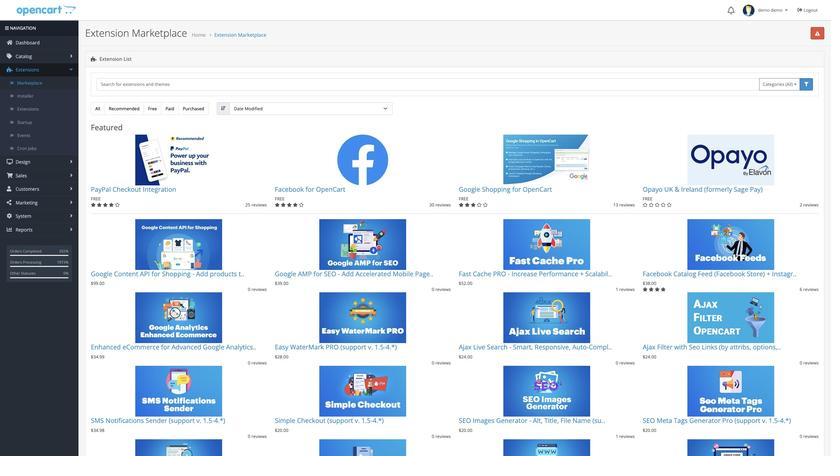 Task type: describe. For each thing, give the bounding box(es) containing it.
api
[[140, 269, 150, 278]]

events link
[[0, 129, 79, 142]]

0 reviews for ajax filter with seo links (by attribs, options,..
[[801, 360, 820, 366]]

easy
[[275, 343, 289, 352]]

2 horizontal spatial marketplace
[[238, 31, 267, 38]]

292%
[[59, 249, 69, 254]]

1 horizontal spatial marketplace
[[132, 26, 187, 40]]

0 for simple checkout (support v. 1.5-4.*)
[[432, 434, 435, 440]]

ajax live search - smart, responsive, auto-compl.. image
[[504, 293, 591, 344]]

add inside google amp for seo - add accelerated mobile page.. $39.00
[[342, 269, 354, 278]]

marketplace link
[[0, 77, 79, 90]]

user image
[[7, 186, 13, 192]]

completed
[[23, 249, 42, 254]]

add inside google content api for shopping - add products t.. $99.00
[[196, 269, 208, 278]]

fast cache pro - increase performance + scalabil.. link
[[459, 269, 612, 278]]

0 vertical spatial catalog
[[14, 53, 32, 59]]

links
[[703, 343, 718, 352]]

marketing link
[[0, 196, 79, 209]]

installer link
[[0, 90, 79, 103]]

$24.00 for ajax filter with seo links (by attribs, options,..
[[643, 354, 657, 360]]

facebook for opencart free
[[275, 185, 346, 202]]

reviews for fast cache pro - increase performance + scalabil..
[[620, 287, 635, 293]]

$20.00 inside simple checkout (support v. 1.5-4.*) $20.00
[[275, 428, 289, 434]]

checkout for simple
[[297, 416, 326, 425]]

reviews for seo meta tags generator pro (support v. 1.5-4.*)
[[804, 434, 820, 440]]

v. inside seo meta tags generator pro (support v. 1.5-4.*) $20.00
[[763, 416, 768, 425]]

0 for ajax filter with seo links (by attribs, options,..
[[801, 360, 803, 366]]

1 reviews for fast cache pro - increase performance + scalabil..
[[616, 287, 635, 293]]

catalog inside the facebook catalog feed (facebook store) + instagr.. $38.00
[[674, 269, 697, 278]]

reviews for paypal checkout integration
[[252, 202, 267, 208]]

filter
[[658, 343, 673, 352]]

navigation
[[9, 25, 36, 31]]

simple checkout (support v. 1.5-4.*) link
[[275, 416, 384, 425]]

facebook catalog feed (facebook store) + instagr.. image
[[688, 219, 775, 270]]

google shopping for opencart link
[[459, 185, 553, 194]]

2 demo from the left
[[772, 7, 783, 13]]

filter image
[[805, 82, 809, 87]]

catalog link
[[0, 50, 79, 63]]

paypal
[[91, 185, 111, 194]]

extension list
[[98, 56, 132, 62]]

$24.00 for ajax live search - smart, responsive, auto-compl..
[[459, 354, 473, 360]]

0 for enhanced ecommerce for advanced google analytics..
[[248, 360, 251, 366]]

1 horizontal spatial extension marketplace
[[214, 31, 267, 38]]

categories (all) button
[[760, 78, 801, 91]]

demo demo image
[[744, 5, 755, 16]]

cog image
[[7, 213, 13, 219]]

ajax for ajax live search - smart, responsive, auto-compl..
[[459, 343, 472, 352]]

0 for ajax live search - smart, responsive, auto-compl..
[[616, 360, 619, 366]]

logout
[[805, 7, 819, 13]]

(facebook
[[715, 269, 746, 278]]

$39.00
[[275, 281, 289, 287]]

&
[[675, 185, 680, 194]]

(support inside easy watermark pro (support v. 1.5-4.*) $28.00
[[341, 343, 367, 352]]

+ inside the facebook catalog feed (facebook store) + instagr.. $38.00
[[767, 269, 771, 278]]

reviews for simple checkout (support v. 1.5-4.*)
[[436, 434, 451, 440]]

facebook for opencart image
[[320, 135, 407, 186]]

$20.00 for seo images generator - alt, title, file name (su..
[[459, 428, 473, 434]]

shopping inside google content api for shopping - add products t.. $99.00
[[162, 269, 191, 278]]

fast
[[459, 269, 472, 278]]

title,
[[545, 416, 560, 425]]

for for google shopping for opencart
[[513, 185, 522, 194]]

opayo uk & ireland (formerly sage pay) image
[[688, 135, 775, 186]]

0 reviews for google content api for shopping - add products t..
[[248, 287, 267, 293]]

all link
[[91, 102, 105, 115]]

1 demo from the left
[[759, 7, 771, 13]]

(support inside simple checkout (support v. 1.5-4.*) $20.00
[[328, 416, 354, 425]]

meta
[[657, 416, 673, 425]]

sms notifications sender (support v. 1.5-4.*) image
[[136, 366, 222, 417]]

easy watermark pro (support v. 1.5-4.*) link
[[275, 343, 397, 352]]

orders for orders completed
[[10, 249, 22, 254]]

home
[[192, 31, 206, 38]]

reviews for google amp for seo - add accelerated mobile page..
[[436, 287, 451, 293]]

uk
[[665, 185, 674, 194]]

orders for orders processing
[[10, 260, 22, 265]]

compl..
[[589, 343, 613, 352]]

1 for fast cache pro - increase performance + scalabil..
[[616, 287, 619, 293]]

events
[[17, 132, 30, 138]]

- for fast
[[508, 269, 510, 278]]

facebook catalog feed (facebook store) + instagr.. $38.00
[[643, 269, 797, 287]]

free inside paypal checkout integration free
[[91, 196, 101, 202]]

$52.00
[[459, 281, 473, 287]]

pro for -
[[494, 269, 507, 278]]

1 reviews for seo images generator - alt, title, file name (su..
[[616, 434, 635, 440]]

ajax live search - smart, responsive, auto-compl.. link
[[459, 343, 613, 352]]

- for seo
[[530, 416, 532, 425]]

$20.00 for seo meta tags generator pro (support v. 1.5-4.*)
[[643, 428, 657, 434]]

with
[[675, 343, 688, 352]]

seo meta tags generator pro (support v. 1.5-4.*) link
[[643, 416, 792, 425]]

recommended
[[109, 106, 140, 112]]

store)
[[748, 269, 766, 278]]

sage
[[735, 185, 749, 194]]

pro
[[723, 416, 734, 425]]

facebook for facebook catalog feed (facebook store) + instagr..
[[643, 269, 672, 278]]

0 for sms notifications sender (support v. 1.5-4.*)
[[248, 434, 251, 440]]

seo inside google amp for seo - add accelerated mobile page.. $39.00
[[324, 269, 337, 278]]

reviews for seo images generator - alt, title, file name (su..
[[620, 434, 635, 440]]

enhanced ecommerce for advanced google analytics.. image
[[136, 293, 222, 344]]

ajax for ajax filter with seo links (by attribs, options,..
[[643, 343, 656, 352]]

paypal checkout integration free
[[91, 185, 176, 202]]

seo images generator - alt, title, file name (su.. image
[[504, 366, 591, 417]]

statuses
[[21, 271, 35, 276]]

+ inside fast cache pro - increase performance + scalabil.. $52.00
[[581, 269, 584, 278]]

0 for easy watermark pro (support v. 1.5-4.*)
[[432, 360, 435, 366]]

puzzle piece image for extensions
[[7, 67, 13, 72]]

reports link
[[0, 223, 79, 237]]

0 for google content api for shopping - add products t..
[[248, 287, 251, 293]]

13 reviews
[[614, 202, 635, 208]]

sms notifications sender (support v. 1.5-4.*) $34.98
[[91, 416, 225, 434]]

reviews for sms notifications sender (support v. 1.5-4.*)
[[252, 434, 267, 440]]

accelerated
[[356, 269, 391, 278]]

for inside facebook for opencart free
[[306, 185, 315, 194]]

for inside google content api for shopping - add products t.. $99.00
[[152, 269, 160, 278]]

v. inside sms notifications sender (support v. 1.5-4.*) $34.98
[[197, 416, 202, 425]]

reviews for opayo uk & ireland (formerly sage pay)
[[804, 202, 820, 208]]

reports
[[14, 227, 33, 233]]

reviews for enhanced ecommerce for advanced google analytics..
[[252, 360, 267, 366]]

seo for seo images generator - alt, title, file name (su..
[[459, 416, 472, 425]]

google for google content api for shopping - add products t..
[[91, 269, 112, 278]]

seo for seo meta tags generator pro (support v. 1.5-4.*)
[[643, 416, 656, 425]]

30
[[430, 202, 435, 208]]

25 reviews
[[246, 202, 267, 208]]

2 extensions link from the top
[[0, 103, 79, 116]]

demo demo link
[[740, 0, 793, 20]]

chart bar image
[[7, 227, 13, 232]]

reviews for ajax live search - smart, responsive, auto-compl..
[[620, 360, 635, 366]]

enhanced ecommerce for advanced google analytics.. link
[[91, 343, 257, 352]]

ajax live search - smart, responsive, auto-compl.. $24.00
[[459, 343, 613, 360]]

Search for extensions and themes text field
[[97, 78, 761, 91]]

home image
[[7, 40, 13, 45]]

simple checkout (support v. 1.5-4.*) image
[[320, 366, 407, 417]]

opencart inside facebook for opencart free
[[316, 185, 346, 194]]

- inside google content api for shopping - add products t.. $99.00
[[193, 269, 195, 278]]

(formerly
[[705, 185, 733, 194]]

$99.00
[[91, 281, 105, 287]]

opencart image
[[16, 4, 76, 16]]

free inside opayo uk & ireland (formerly sage pay) free
[[643, 196, 653, 202]]

dashboard link
[[0, 36, 79, 49]]

pro for (support
[[326, 343, 339, 352]]

increase
[[512, 269, 538, 278]]

1.5- inside easy watermark pro (support v. 1.5-4.*) $28.00
[[375, 343, 386, 352]]

sales link
[[0, 169, 79, 182]]

v. inside easy watermark pro (support v. 1.5-4.*) $28.00
[[368, 343, 373, 352]]

tag image
[[7, 53, 13, 59]]

(by
[[720, 343, 729, 352]]

share alt image
[[7, 200, 13, 205]]

seo meta tags generator pro (support v. 1.5-4.*) $20.00
[[643, 416, 792, 434]]

for for enhanced ecommerce for advanced google analytics..
[[161, 343, 170, 352]]

paid
[[166, 106, 174, 112]]

content
[[114, 269, 138, 278]]

generator inside seo meta tags generator pro (support v. 1.5-4.*) $20.00
[[690, 416, 721, 425]]

reviews for google content api for shopping - add products t..
[[252, 287, 267, 293]]

tags
[[675, 416, 688, 425]]

google amp for seo - add accelerated mobile page.. $39.00
[[275, 269, 434, 287]]

30 reviews
[[430, 202, 451, 208]]

bell image
[[728, 6, 735, 14]]

processing
[[23, 260, 41, 265]]

seo
[[690, 343, 701, 352]]

pay)
[[751, 185, 763, 194]]

categories
[[764, 81, 785, 87]]

opayo uk & ireland (formerly sage pay) link
[[643, 185, 763, 194]]

free inside facebook for opencart free
[[275, 196, 285, 202]]



Task type: vqa. For each thing, say whether or not it's contained in the screenshot.


Task type: locate. For each thing, give the bounding box(es) containing it.
2 horizontal spatial seo
[[643, 416, 656, 425]]

analytics..
[[226, 343, 257, 352]]

checkout inside paypal checkout integration free
[[113, 185, 141, 194]]

1 extensions link from the top
[[0, 63, 79, 77]]

facebook inside the facebook catalog feed (facebook store) + instagr.. $38.00
[[643, 269, 672, 278]]

bars image
[[5, 26, 9, 30]]

options,..
[[754, 343, 782, 352]]

demo demo
[[755, 7, 785, 13]]

0 vertical spatial extensions
[[14, 67, 39, 73]]

t..
[[239, 269, 245, 278]]

opayo uk & ireland (formerly sage pay) free
[[643, 185, 763, 202]]

pro inside easy watermark pro (support v. 1.5-4.*) $28.00
[[326, 343, 339, 352]]

1 horizontal spatial demo
[[772, 7, 783, 13]]

1 horizontal spatial opencart
[[523, 185, 553, 194]]

design
[[14, 159, 30, 165]]

1 vertical spatial extensions
[[17, 106, 39, 112]]

add left products
[[196, 269, 208, 278]]

2 1 from the top
[[616, 434, 619, 440]]

installer
[[17, 93, 34, 99]]

caret down image
[[785, 8, 790, 12], [795, 82, 798, 87]]

file
[[561, 416, 572, 425]]

marketing
[[14, 200, 38, 206]]

0 vertical spatial checkout
[[113, 185, 141, 194]]

cache
[[473, 269, 492, 278]]

catalog right tag image
[[14, 53, 32, 59]]

1 ajax from the left
[[459, 343, 472, 352]]

puzzle piece image
[[91, 57, 97, 62], [7, 67, 13, 72]]

opencart inside google shopping for opencart free
[[523, 185, 553, 194]]

0 horizontal spatial +
[[581, 269, 584, 278]]

google content api for shopping - add products t.. image
[[136, 219, 222, 270]]

design link
[[0, 156, 79, 169]]

v. inside simple checkout (support v. 1.5-4.*) $20.00
[[355, 416, 360, 425]]

facebook for opencart link
[[275, 185, 346, 194]]

star image
[[281, 203, 286, 207], [459, 203, 464, 207], [465, 203, 470, 207], [477, 203, 482, 207], [483, 203, 488, 207], [643, 203, 648, 207], [655, 203, 660, 207], [662, 203, 666, 207], [668, 203, 672, 207], [649, 288, 654, 292], [655, 288, 660, 292]]

0 horizontal spatial $24.00
[[459, 354, 473, 360]]

2 ajax from the left
[[643, 343, 656, 352]]

customers
[[14, 186, 39, 192]]

(all)
[[786, 81, 794, 87]]

1 horizontal spatial catalog
[[674, 269, 697, 278]]

(support inside seo meta tags generator pro (support v. 1.5-4.*) $20.00
[[735, 416, 761, 425]]

3 free from the left
[[459, 196, 469, 202]]

home link
[[192, 31, 206, 38]]

- inside seo images generator - alt, title, file name (su.. $20.00
[[530, 416, 532, 425]]

0 vertical spatial orders
[[10, 249, 22, 254]]

responsive,
[[535, 343, 571, 352]]

checkout for paypal
[[113, 185, 141, 194]]

1 vertical spatial facebook
[[643, 269, 672, 278]]

list
[[124, 56, 132, 62]]

recommended link
[[104, 102, 144, 115]]

0 vertical spatial puzzle piece image
[[91, 57, 97, 62]]

1 horizontal spatial facebook
[[643, 269, 672, 278]]

alt,
[[533, 416, 543, 425]]

opayo
[[643, 185, 663, 194]]

shopping cart image
[[7, 173, 13, 178]]

0 reviews for enhanced ecommerce for advanced google analytics..
[[248, 360, 267, 366]]

for inside google amp for seo - add accelerated mobile page.. $39.00
[[314, 269, 323, 278]]

1 horizontal spatial caret down image
[[795, 82, 798, 87]]

2 + from the left
[[767, 269, 771, 278]]

1973%
[[57, 260, 69, 265]]

0 horizontal spatial ajax
[[459, 343, 472, 352]]

catalog
[[14, 53, 32, 59], [674, 269, 697, 278]]

reviews for google shopping for opencart
[[620, 202, 635, 208]]

2 free from the left
[[275, 196, 285, 202]]

1 horizontal spatial puzzle piece image
[[91, 57, 97, 62]]

purchased link
[[179, 102, 209, 115]]

desktop image
[[7, 159, 13, 165]]

for inside google shopping for opencart free
[[513, 185, 522, 194]]

auto-
[[573, 343, 589, 352]]

2
[[801, 202, 803, 208]]

extension left list
[[100, 56, 122, 62]]

caret down image left sign out alt image
[[785, 8, 790, 12]]

google inside google shopping for opencart free
[[459, 185, 481, 194]]

- for ajax
[[510, 343, 512, 352]]

checkout right "simple"
[[297, 416, 326, 425]]

0 horizontal spatial puzzle piece image
[[7, 67, 13, 72]]

google shopping for opencart image
[[504, 135, 591, 186]]

free
[[91, 196, 101, 202], [275, 196, 285, 202], [459, 196, 469, 202], [643, 196, 653, 202]]

ajax left live
[[459, 343, 472, 352]]

4.*) inside simple checkout (support v. 1.5-4.*) $20.00
[[373, 416, 384, 425]]

extension marketplace
[[85, 26, 187, 40], [214, 31, 267, 38]]

request history (contact form history) - v. 1.5*.. image
[[320, 440, 407, 456]]

1 reviews
[[616, 287, 635, 293], [616, 434, 635, 440]]

0 horizontal spatial $20.00
[[275, 428, 289, 434]]

1 horizontal spatial $24.00
[[643, 354, 657, 360]]

quick order form - easy buy in one click (suppor.. image
[[688, 440, 775, 456]]

$24.00 inside ajax filter with seo links (by attribs, options,.. $24.00
[[643, 354, 657, 360]]

1 1 reviews from the top
[[616, 287, 635, 293]]

+ left the scalabil..
[[581, 269, 584, 278]]

0 for google amp for seo - add accelerated mobile page..
[[432, 287, 435, 293]]

1 vertical spatial extensions link
[[0, 103, 79, 116]]

$20.00 inside seo images generator - alt, title, file name (su.. $20.00
[[459, 428, 473, 434]]

ajax inside ajax filter with seo links (by attribs, options,.. $24.00
[[643, 343, 656, 352]]

1 $24.00 from the left
[[459, 354, 473, 360]]

v.
[[368, 343, 373, 352], [197, 416, 202, 425], [355, 416, 360, 425], [763, 416, 768, 425]]

seo images generator - alt, title, file name (su.. $20.00
[[459, 416, 606, 434]]

signature hash does not match! image
[[816, 31, 821, 36]]

purchased
[[183, 106, 204, 112]]

ajax
[[459, 343, 472, 352], [643, 343, 656, 352]]

1 horizontal spatial pro
[[494, 269, 507, 278]]

0 reviews for sms notifications sender (support v. 1.5-4.*)
[[248, 434, 267, 440]]

- inside google amp for seo - add accelerated mobile page.. $39.00
[[338, 269, 340, 278]]

1 vertical spatial 1
[[616, 434, 619, 440]]

performance
[[539, 269, 579, 278]]

star image
[[91, 203, 96, 207], [97, 203, 102, 207], [103, 203, 108, 207], [109, 203, 114, 207], [115, 203, 120, 207], [275, 203, 280, 207], [287, 203, 292, 207], [293, 203, 298, 207], [299, 203, 304, 207], [471, 203, 476, 207], [649, 203, 654, 207], [643, 288, 648, 292], [662, 288, 666, 292]]

0 vertical spatial facebook
[[275, 185, 304, 194]]

pro inside fast cache pro - increase performance + scalabil.. $52.00
[[494, 269, 507, 278]]

extensions link down catalog link
[[0, 63, 79, 77]]

puzzle piece image down tag image
[[7, 67, 13, 72]]

catalog left feed
[[674, 269, 697, 278]]

0 reviews for easy watermark pro (support v. 1.5-4.*)
[[432, 360, 451, 366]]

$24.00 inside ajax live search - smart, responsive, auto-compl.. $24.00
[[459, 354, 473, 360]]

4.*) inside easy watermark pro (support v. 1.5-4.*) $28.00
[[386, 343, 397, 352]]

puzzle piece image for extension list
[[91, 57, 97, 62]]

1 horizontal spatial checkout
[[297, 416, 326, 425]]

google inside google content api for shopping - add products t.. $99.00
[[91, 269, 112, 278]]

4.*)
[[386, 343, 397, 352], [215, 416, 225, 425], [373, 416, 384, 425], [781, 416, 792, 425]]

seo left meta
[[643, 416, 656, 425]]

0 reviews for google amp for seo - add accelerated mobile page..
[[432, 287, 451, 293]]

google for google shopping for opencart
[[459, 185, 481, 194]]

puzzle piece image left "extension list"
[[91, 57, 97, 62]]

demo left sign out alt image
[[772, 7, 783, 13]]

reviews for facebook for opencart
[[436, 202, 451, 208]]

easy watermark pro (support v. 1.5-4.*) image
[[320, 293, 407, 344]]

seo inside seo images generator - alt, title, file name (su.. $20.00
[[459, 416, 472, 425]]

google inside "enhanced ecommerce for advanced google analytics.. $34.99"
[[203, 343, 225, 352]]

1 vertical spatial checkout
[[297, 416, 326, 425]]

1
[[616, 287, 619, 293], [616, 434, 619, 440]]

scalabil..
[[586, 269, 612, 278]]

name
[[573, 416, 591, 425]]

redirect urls manager - 301, 302, 307 and 404 se.. image
[[504, 440, 591, 456]]

seo left images
[[459, 416, 472, 425]]

2 generator from the left
[[690, 416, 721, 425]]

0 reviews for simple checkout (support v. 1.5-4.*)
[[432, 434, 451, 440]]

ajax left filter
[[643, 343, 656, 352]]

extensions up marketplace link
[[14, 67, 39, 73]]

seo meta tags generator pro (support v. 1.5-4.*) image
[[688, 366, 775, 417]]

generator left alt,
[[497, 416, 528, 425]]

1 vertical spatial caret down image
[[795, 82, 798, 87]]

all
[[95, 106, 100, 112]]

ecommerce
[[123, 343, 160, 352]]

instagr..
[[773, 269, 797, 278]]

1 horizontal spatial generator
[[690, 416, 721, 425]]

free link
[[144, 102, 162, 115]]

0 reviews for seo meta tags generator pro (support v. 1.5-4.*)
[[801, 434, 820, 440]]

seo right amp
[[324, 269, 337, 278]]

(su..
[[593, 416, 606, 425]]

$24.00
[[459, 354, 473, 360], [643, 354, 657, 360]]

demo right demo demo image
[[759, 7, 771, 13]]

facebook
[[275, 185, 304, 194], [643, 269, 672, 278]]

paypal checkout integration link
[[91, 185, 176, 194]]

0 horizontal spatial facebook
[[275, 185, 304, 194]]

facebook catalog feed (facebook store) + instagr.. link
[[643, 269, 797, 278]]

1 horizontal spatial seo
[[459, 416, 472, 425]]

ajax filter with seo links (by attribs, options,.. image
[[688, 293, 775, 344]]

google amp for seo - add accelerated mobile page.. image
[[320, 219, 407, 270]]

1 vertical spatial orders
[[10, 260, 22, 265]]

for for google amp for seo - add accelerated mobile page..
[[314, 269, 323, 278]]

fast cache pro - increase performance + scalabil.. $52.00
[[459, 269, 612, 287]]

1.5- inside seo meta tags generator pro (support v. 1.5-4.*) $20.00
[[770, 416, 781, 425]]

0 horizontal spatial catalog
[[14, 53, 32, 59]]

extension up "extension list"
[[85, 26, 129, 40]]

0 horizontal spatial checkout
[[113, 185, 141, 194]]

1 horizontal spatial ajax
[[643, 343, 656, 352]]

for
[[306, 185, 315, 194], [513, 185, 522, 194], [152, 269, 160, 278], [314, 269, 323, 278], [161, 343, 170, 352]]

- inside ajax live search - smart, responsive, auto-compl.. $24.00
[[510, 343, 512, 352]]

sort amount down image
[[221, 106, 226, 111]]

caret down image inside categories (all) button
[[795, 82, 798, 87]]

0 horizontal spatial shopping
[[162, 269, 191, 278]]

facebook for facebook for opencart
[[275, 185, 304, 194]]

0 horizontal spatial extension marketplace
[[85, 26, 187, 40]]

pro
[[494, 269, 507, 278], [326, 343, 339, 352]]

extension right home
[[214, 31, 237, 38]]

add left the "accelerated"
[[342, 269, 354, 278]]

for inside "enhanced ecommerce for advanced google analytics.. $34.99"
[[161, 343, 170, 352]]

extension marketplace link
[[214, 31, 267, 38]]

checkout right paypal
[[113, 185, 141, 194]]

0 horizontal spatial seo
[[324, 269, 337, 278]]

1 orders from the top
[[10, 249, 22, 254]]

caret down image for demo demo
[[785, 8, 790, 12]]

smart,
[[514, 343, 533, 352]]

extensions link down installer
[[0, 103, 79, 116]]

1.5-
[[375, 343, 386, 352], [203, 416, 215, 425], [362, 416, 373, 425], [770, 416, 781, 425]]

1 vertical spatial 1 reviews
[[616, 434, 635, 440]]

0 vertical spatial shopping
[[482, 185, 511, 194]]

1 horizontal spatial +
[[767, 269, 771, 278]]

featured
[[91, 122, 123, 133]]

4 free from the left
[[643, 196, 653, 202]]

0 vertical spatial 1
[[616, 287, 619, 293]]

0 horizontal spatial generator
[[497, 416, 528, 425]]

0 horizontal spatial add
[[196, 269, 208, 278]]

1 opencart from the left
[[316, 185, 346, 194]]

enhanced
[[91, 343, 121, 352]]

generator left pro
[[690, 416, 721, 425]]

startup
[[17, 119, 32, 125]]

checkout inside simple checkout (support v. 1.5-4.*) $20.00
[[297, 416, 326, 425]]

1 1 from the top
[[616, 287, 619, 293]]

1 free from the left
[[91, 196, 101, 202]]

shopping inside google shopping for opencart free
[[482, 185, 511, 194]]

pro right watermark
[[326, 343, 339, 352]]

simple checkout (support v. 1.5-4.*) $20.00
[[275, 416, 384, 434]]

$20.00
[[275, 428, 289, 434], [459, 428, 473, 434], [643, 428, 657, 434]]

2 $24.00 from the left
[[643, 354, 657, 360]]

page..
[[416, 269, 434, 278]]

2 orders from the top
[[10, 260, 22, 265]]

1 vertical spatial puzzle piece image
[[7, 67, 13, 72]]

shopping
[[482, 185, 511, 194], [162, 269, 191, 278]]

1.5- inside sms notifications sender (support v. 1.5-4.*) $34.98
[[203, 416, 215, 425]]

generator inside seo images generator - alt, title, file name (su.. $20.00
[[497, 416, 528, 425]]

0 horizontal spatial caret down image
[[785, 8, 790, 12]]

1 vertical spatial pro
[[326, 343, 339, 352]]

rich snippet - seo structured data [full pack] v.. image
[[136, 440, 222, 456]]

free
[[148, 106, 157, 112]]

$20.00 inside seo meta tags generator pro (support v. 1.5-4.*) $20.00
[[643, 428, 657, 434]]

fast cache pro - increase performance + scalabil.. image
[[504, 219, 591, 270]]

0 horizontal spatial marketplace
[[17, 80, 42, 86]]

orders completed
[[10, 249, 42, 254]]

3 $20.00 from the left
[[643, 428, 657, 434]]

pro right cache
[[494, 269, 507, 278]]

sales
[[14, 172, 27, 179]]

google shopping for opencart free
[[459, 185, 553, 202]]

orders up other
[[10, 260, 22, 265]]

2 $20.00 from the left
[[459, 428, 473, 434]]

1 horizontal spatial $20.00
[[459, 428, 473, 434]]

0
[[248, 287, 251, 293], [432, 287, 435, 293], [248, 360, 251, 366], [432, 360, 435, 366], [616, 360, 619, 366], [801, 360, 803, 366], [248, 434, 251, 440], [432, 434, 435, 440], [801, 434, 803, 440]]

0 horizontal spatial pro
[[326, 343, 339, 352]]

checkout
[[113, 185, 141, 194], [297, 416, 326, 425]]

facebook inside facebook for opencart free
[[275, 185, 304, 194]]

1 generator from the left
[[497, 416, 528, 425]]

1.5- inside simple checkout (support v. 1.5-4.*) $20.00
[[362, 416, 373, 425]]

2 add from the left
[[342, 269, 354, 278]]

4.*) inside sms notifications sender (support v. 1.5-4.*) $34.98
[[215, 416, 225, 425]]

1 horizontal spatial shopping
[[482, 185, 511, 194]]

(support inside sms notifications sender (support v. 1.5-4.*) $34.98
[[169, 416, 195, 425]]

1 add from the left
[[196, 269, 208, 278]]

sms notifications sender (support v. 1.5-4.*) link
[[91, 416, 225, 425]]

reviews
[[252, 202, 267, 208], [436, 202, 451, 208], [620, 202, 635, 208], [804, 202, 820, 208], [252, 287, 267, 293], [436, 287, 451, 293], [620, 287, 635, 293], [804, 287, 820, 293], [252, 360, 267, 366], [436, 360, 451, 366], [620, 360, 635, 366], [804, 360, 820, 366], [252, 434, 267, 440], [436, 434, 451, 440], [620, 434, 635, 440], [804, 434, 820, 440]]

orders processing
[[10, 260, 41, 265]]

0 vertical spatial extensions link
[[0, 63, 79, 77]]

0 vertical spatial pro
[[494, 269, 507, 278]]

1 for seo images generator - alt, title, file name (su..
[[616, 434, 619, 440]]

1 vertical spatial catalog
[[674, 269, 697, 278]]

logout link
[[793, 0, 825, 20]]

1 horizontal spatial add
[[342, 269, 354, 278]]

ireland
[[682, 185, 703, 194]]

1 $20.00 from the left
[[275, 428, 289, 434]]

google for google amp for seo - add accelerated mobile page..
[[275, 269, 297, 278]]

seo inside seo meta tags generator pro (support v. 1.5-4.*) $20.00
[[643, 416, 656, 425]]

0 for seo meta tags generator pro (support v. 1.5-4.*)
[[801, 434, 803, 440]]

caret down image for categories (all)
[[795, 82, 798, 87]]

paypal checkout integration image
[[136, 135, 222, 186]]

4.*) inside seo meta tags generator pro (support v. 1.5-4.*) $20.00
[[781, 416, 792, 425]]

ajax inside ajax live search - smart, responsive, auto-compl.. $24.00
[[459, 343, 472, 352]]

reviews for easy watermark pro (support v. 1.5-4.*)
[[436, 360, 451, 366]]

1 vertical spatial shopping
[[162, 269, 191, 278]]

integration
[[143, 185, 176, 194]]

sign out alt image
[[798, 7, 803, 12]]

0 horizontal spatial demo
[[759, 7, 771, 13]]

google inside google amp for seo - add accelerated mobile page.. $39.00
[[275, 269, 297, 278]]

other
[[10, 271, 20, 276]]

google amp for seo - add accelerated mobile page.. link
[[275, 269, 434, 278]]

2 opencart from the left
[[523, 185, 553, 194]]

0 vertical spatial caret down image
[[785, 8, 790, 12]]

+ right store)
[[767, 269, 771, 278]]

$38.00
[[643, 281, 657, 287]]

reviews for ajax filter with seo links (by attribs, options,..
[[804, 360, 820, 366]]

sender
[[146, 416, 167, 425]]

0 reviews for ajax live search - smart, responsive, auto-compl..
[[616, 360, 635, 366]]

caret down image right (all)
[[795, 82, 798, 87]]

seo images generator - alt, title, file name (su.. link
[[459, 416, 606, 425]]

orders up orders processing on the left bottom of the page
[[10, 249, 22, 254]]

2 1 reviews from the top
[[616, 434, 635, 440]]

extensions down installer
[[17, 106, 39, 112]]

25
[[246, 202, 251, 208]]

1 + from the left
[[581, 269, 584, 278]]

- inside fast cache pro - increase performance + scalabil.. $52.00
[[508, 269, 510, 278]]

-
[[193, 269, 195, 278], [338, 269, 340, 278], [508, 269, 510, 278], [510, 343, 512, 352], [530, 416, 532, 425]]

google content api for shopping - add products t.. link
[[91, 269, 245, 278]]

2 horizontal spatial $20.00
[[643, 428, 657, 434]]

reviews for facebook catalog feed (facebook store) + instagr..
[[804, 287, 820, 293]]

0 vertical spatial 1 reviews
[[616, 287, 635, 293]]

0 horizontal spatial opencart
[[316, 185, 346, 194]]

free inside google shopping for opencart free
[[459, 196, 469, 202]]



